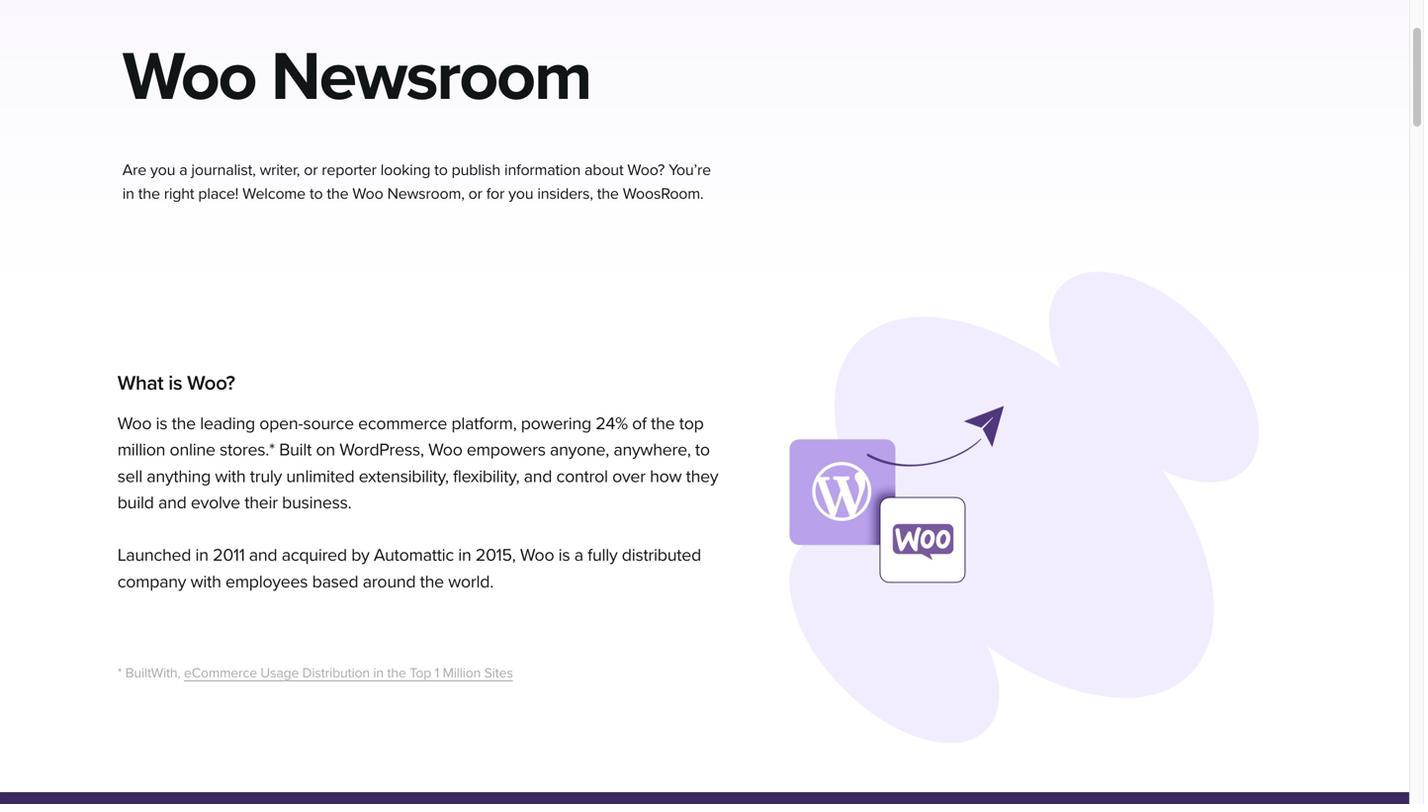 Task type: vqa. For each thing, say whether or not it's contained in the screenshot.
the Woo within the Are you a journalist, writer, or reporter looking to publish information about Woo? You're in the right place! Welcome to the Woo Newsroom, or for you insiders, the WoosRoom.
yes



Task type: locate. For each thing, give the bounding box(es) containing it.
is inside the woo is the leading open-source ecommerce platform, powering 24% of the top million online stores.* built on wordpress, woo empowers anyone, anywhere, to sell anything with truly unlimited extensibility, flexibility, and control over how they build and evolve their business.
[[156, 413, 168, 434]]

platform,
[[452, 413, 517, 434]]

a
[[179, 161, 187, 179], [575, 545, 584, 566]]

1 vertical spatial woo?
[[187, 371, 235, 396]]

2015,
[[476, 545, 516, 566]]

0 vertical spatial is
[[168, 371, 182, 396]]

1 horizontal spatial or
[[469, 184, 483, 203]]

1 vertical spatial you
[[509, 184, 534, 203]]

1 vertical spatial is
[[156, 413, 168, 434]]

1 vertical spatial to
[[310, 184, 323, 203]]

0 vertical spatial to
[[435, 161, 448, 179]]

and
[[524, 466, 552, 487], [158, 492, 187, 513], [249, 545, 277, 566]]

0 vertical spatial or
[[304, 161, 318, 179]]

you're
[[669, 161, 711, 179]]

and up the employees
[[249, 545, 277, 566]]

1 vertical spatial and
[[158, 492, 187, 513]]

0 vertical spatial with
[[215, 466, 246, 487]]

build
[[117, 492, 154, 513]]

woosroom.
[[623, 184, 704, 203]]

to up newsroom,
[[435, 161, 448, 179]]

the down "are"
[[138, 184, 160, 203]]

newsroom,
[[387, 184, 465, 203]]

woo up journalist,
[[122, 36, 256, 119]]

0 vertical spatial woo?
[[628, 161, 665, 179]]

welcome
[[243, 184, 306, 203]]

in left 2011
[[195, 545, 209, 566]]

or right the writer,
[[304, 161, 318, 179]]

0 horizontal spatial a
[[179, 161, 187, 179]]

woo? up leading
[[187, 371, 235, 396]]

woo down reporter
[[353, 184, 384, 203]]

0 vertical spatial a
[[179, 161, 187, 179]]

woo
[[122, 36, 256, 119], [353, 184, 384, 203], [117, 413, 152, 434], [428, 439, 463, 461], [520, 545, 554, 566]]

wordpress,
[[340, 439, 424, 461]]

ecommerce
[[358, 413, 447, 434]]

woo right 2015,
[[520, 545, 554, 566]]

with down 2011
[[191, 571, 221, 592]]

a up right
[[179, 161, 187, 179]]

or left for
[[469, 184, 483, 203]]

to up they
[[695, 439, 710, 461]]

company
[[117, 571, 186, 592]]

or
[[304, 161, 318, 179], [469, 184, 483, 203]]

million
[[443, 665, 481, 682]]

24%
[[596, 413, 628, 434]]

0 horizontal spatial is
[[156, 413, 168, 434]]

woo inside the are you a journalist, writer, or reporter looking to publish information about woo? you're in the right place! welcome to the woo newsroom, or for you insiders, the woosroom.
[[353, 184, 384, 203]]

journalist,
[[191, 161, 256, 179]]

unlimited
[[286, 466, 355, 487]]

2 vertical spatial to
[[695, 439, 710, 461]]

1 horizontal spatial woo?
[[628, 161, 665, 179]]

2 vertical spatial and
[[249, 545, 277, 566]]

woo down platform,
[[428, 439, 463, 461]]

are
[[122, 161, 146, 179]]

is right what
[[168, 371, 182, 396]]

1 horizontal spatial is
[[168, 371, 182, 396]]

woo?
[[628, 161, 665, 179], [187, 371, 235, 396]]

1 horizontal spatial and
[[249, 545, 277, 566]]

the down automattic
[[420, 571, 444, 592]]

is
[[168, 371, 182, 396], [156, 413, 168, 434], [559, 545, 570, 566]]

on
[[316, 439, 335, 461]]

to down reporter
[[310, 184, 323, 203]]

in down "are"
[[122, 184, 134, 203]]

about
[[585, 161, 624, 179]]

woo up million
[[117, 413, 152, 434]]

2 horizontal spatial and
[[524, 466, 552, 487]]

how
[[650, 466, 682, 487]]

based
[[312, 571, 359, 592]]

woo? up woosroom.
[[628, 161, 665, 179]]

you
[[150, 161, 175, 179], [509, 184, 534, 203]]

to inside the woo is the leading open-source ecommerce platform, powering 24% of the top million online stores.* built on wordpress, woo empowers anyone, anywhere, to sell anything with truly unlimited extensibility, flexibility, and control over how they build and evolve their business.
[[695, 439, 710, 461]]

is up million
[[156, 413, 168, 434]]

1 horizontal spatial to
[[435, 161, 448, 179]]

the left top
[[387, 665, 406, 682]]

and down anything
[[158, 492, 187, 513]]

0 horizontal spatial or
[[304, 161, 318, 179]]

and down empowers
[[524, 466, 552, 487]]

empowers
[[467, 439, 546, 461]]

2011
[[213, 545, 245, 566]]

source
[[303, 413, 354, 434]]

a left fully
[[575, 545, 584, 566]]

writer,
[[260, 161, 300, 179]]

you right "are"
[[150, 161, 175, 179]]

2 horizontal spatial is
[[559, 545, 570, 566]]

control
[[557, 466, 608, 487]]

distributed
[[622, 545, 701, 566]]

1 vertical spatial a
[[575, 545, 584, 566]]

leading
[[200, 413, 255, 434]]

place!
[[198, 184, 239, 203]]

with up 'evolve'
[[215, 466, 246, 487]]

0 horizontal spatial you
[[150, 161, 175, 179]]

fully
[[588, 545, 618, 566]]

in up the world. in the left bottom of the page
[[458, 545, 471, 566]]

2 vertical spatial is
[[559, 545, 570, 566]]

in
[[122, 184, 134, 203], [195, 545, 209, 566], [458, 545, 471, 566], [373, 665, 384, 682]]

woo inside launched in 2011 and acquired by automattic in 2015, woo is a fully distributed company with employees based around the world.
[[520, 545, 554, 566]]

are you a journalist, writer, or reporter looking to publish information about woo? you're in the right place! welcome to the woo newsroom, or for you insiders, the woosroom.
[[122, 161, 711, 203]]

0 horizontal spatial woo?
[[187, 371, 235, 396]]

the right of
[[651, 413, 675, 434]]

is left fully
[[559, 545, 570, 566]]

2 horizontal spatial to
[[695, 439, 710, 461]]

to
[[435, 161, 448, 179], [310, 184, 323, 203], [695, 439, 710, 461]]

reporter
[[322, 161, 377, 179]]

built
[[279, 439, 312, 461]]

1 vertical spatial with
[[191, 571, 221, 592]]

stores.*
[[220, 439, 275, 461]]

the
[[138, 184, 160, 203], [327, 184, 349, 203], [597, 184, 619, 203], [172, 413, 196, 434], [651, 413, 675, 434], [420, 571, 444, 592], [387, 665, 406, 682]]

world.
[[448, 571, 494, 592]]

with
[[215, 466, 246, 487], [191, 571, 221, 592]]

you right for
[[509, 184, 534, 203]]

the down reporter
[[327, 184, 349, 203]]

1 horizontal spatial a
[[575, 545, 584, 566]]

sites
[[484, 665, 513, 682]]

usage
[[261, 665, 299, 682]]

in inside the are you a journalist, writer, or reporter looking to publish information about woo? you're in the right place! welcome to the woo newsroom, or for you insiders, the woosroom.
[[122, 184, 134, 203]]

1 horizontal spatial you
[[509, 184, 534, 203]]

0 vertical spatial and
[[524, 466, 552, 487]]

insiders,
[[538, 184, 593, 203]]



Task type: describe. For each thing, give the bounding box(es) containing it.
the up online
[[172, 413, 196, 434]]

sell
[[117, 466, 142, 487]]

*
[[117, 665, 122, 682]]

a inside the are you a journalist, writer, or reporter looking to publish information about woo? you're in the right place! welcome to the woo newsroom, or for you insiders, the woosroom.
[[179, 161, 187, 179]]

looking
[[381, 161, 431, 179]]

acquired
[[282, 545, 347, 566]]

open-
[[260, 413, 303, 434]]

employees
[[226, 571, 308, 592]]

publish
[[452, 161, 501, 179]]

over
[[612, 466, 646, 487]]

builtwith,
[[125, 665, 181, 682]]

launched
[[117, 545, 191, 566]]

evolve
[[191, 492, 240, 513]]

0 horizontal spatial to
[[310, 184, 323, 203]]

business.
[[282, 492, 352, 513]]

the down about
[[597, 184, 619, 203]]

what is woo?
[[117, 371, 235, 396]]

top
[[410, 665, 431, 682]]

is for woo?
[[168, 371, 182, 396]]

1
[[435, 665, 439, 682]]

flexibility,
[[453, 466, 520, 487]]

anyone,
[[550, 439, 609, 461]]

ecommerce usage distribution in the top 1 million sites link
[[184, 665, 513, 682]]

of
[[632, 413, 647, 434]]

with inside the woo is the leading open-source ecommerce platform, powering 24% of the top million online stores.* built on wordpress, woo empowers anyone, anywhere, to sell anything with truly unlimited extensibility, flexibility, and control over how they build and evolve their business.
[[215, 466, 246, 487]]

online
[[170, 439, 215, 461]]

woo is the leading open-source ecommerce platform, powering 24% of the top million online stores.* built on wordpress, woo empowers anyone, anywhere, to sell anything with truly unlimited extensibility, flexibility, and control over how they build and evolve their business.
[[117, 413, 719, 513]]

powering
[[521, 413, 592, 434]]

distribution
[[302, 665, 370, 682]]

woo? inside the are you a journalist, writer, or reporter looking to publish information about woo? you're in the right place! welcome to the woo newsroom, or for you insiders, the woosroom.
[[628, 161, 665, 179]]

in left top
[[373, 665, 384, 682]]

for
[[486, 184, 505, 203]]

anywhere,
[[614, 439, 691, 461]]

they
[[686, 466, 719, 487]]

right
[[164, 184, 194, 203]]

top
[[679, 413, 704, 434]]

around
[[363, 571, 416, 592]]

what
[[117, 371, 164, 396]]

extensibility,
[[359, 466, 449, 487]]

0 vertical spatial you
[[150, 161, 175, 179]]

with inside launched in 2011 and acquired by automattic in 2015, woo is a fully distributed company with employees based around the world.
[[191, 571, 221, 592]]

truly
[[250, 466, 282, 487]]

their
[[245, 492, 278, 513]]

and inside launched in 2011 and acquired by automattic in 2015, woo is a fully distributed company with employees based around the world.
[[249, 545, 277, 566]]

a inside launched in 2011 and acquired by automattic in 2015, woo is a fully distributed company with employees based around the world.
[[575, 545, 584, 566]]

is for the
[[156, 413, 168, 434]]

launched in 2011 and acquired by automattic in 2015, woo is a fully distributed company with employees based around the world.
[[117, 545, 701, 592]]

the inside launched in 2011 and acquired by automattic in 2015, woo is a fully distributed company with employees based around the world.
[[420, 571, 444, 592]]

newsroom
[[271, 36, 591, 119]]

woo newsroom
[[122, 36, 591, 119]]

0 horizontal spatial and
[[158, 492, 187, 513]]

is inside launched in 2011 and acquired by automattic in 2015, woo is a fully distributed company with employees based around the world.
[[559, 545, 570, 566]]

information
[[505, 161, 581, 179]]

* builtwith, ecommerce usage distribution in the top 1 million sites
[[117, 665, 513, 682]]

ecommerce
[[184, 665, 257, 682]]

by
[[351, 545, 370, 566]]

million
[[117, 439, 165, 461]]

anything
[[147, 466, 211, 487]]

1 vertical spatial or
[[469, 184, 483, 203]]

automattic
[[374, 545, 454, 566]]



